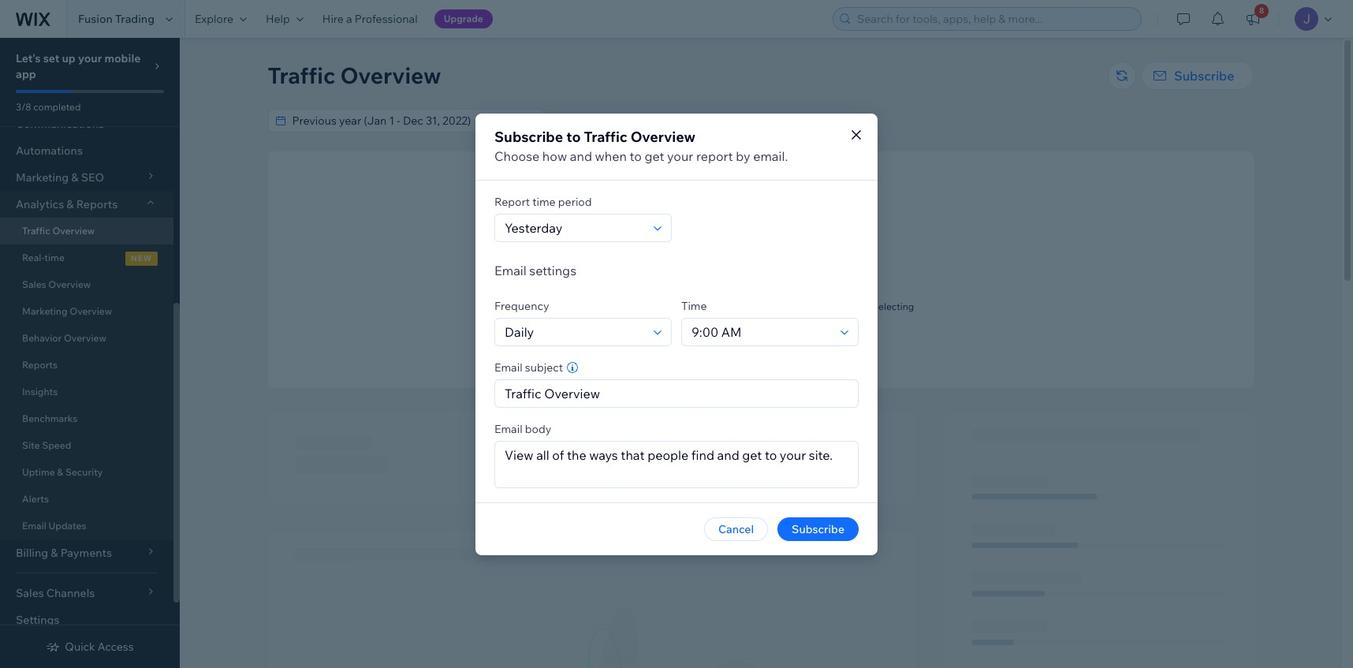 Task type: vqa. For each thing, say whether or not it's contained in the screenshot.
E.g. Birth Date field
no



Task type: describe. For each thing, give the bounding box(es) containing it.
marketing overview
[[22, 305, 112, 317]]

explore
[[195, 12, 234, 26]]

looks like your site didn't have any traffic on those dates. try selecting another time period.
[[607, 301, 915, 324]]

8
[[1260, 6, 1265, 16]]

marketing overview link
[[0, 298, 174, 325]]

hire a marketing expert link
[[710, 338, 812, 353]]

3/8 completed
[[16, 101, 81, 113]]

reports link
[[0, 352, 174, 379]]

email updates link
[[0, 513, 174, 540]]

mobile
[[104, 51, 141, 65]]

dec
[[739, 114, 759, 128]]

1
[[725, 114, 730, 128]]

(jan
[[700, 114, 723, 128]]

cancel button
[[704, 517, 769, 541]]

31,
[[762, 114, 776, 128]]

hire a marketing expert
[[710, 340, 812, 351]]

site speed link
[[0, 432, 174, 459]]

benchmarks
[[22, 413, 78, 424]]

insights link
[[0, 379, 174, 406]]

period.
[[775, 312, 806, 324]]

alerts
[[22, 493, 49, 505]]

behavior overview link
[[0, 325, 174, 352]]

real-time
[[22, 252, 65, 264]]

professional
[[355, 12, 418, 26]]

automations link
[[0, 137, 174, 164]]

those
[[802, 301, 827, 312]]

and
[[570, 148, 592, 164]]

expert
[[784, 340, 812, 351]]

your inside subscribe to traffic overview choose how and when to get your report by email.
[[668, 148, 694, 164]]

selecting
[[874, 301, 915, 312]]

let's set up your mobile app
[[16, 51, 141, 81]]

app
[[16, 67, 36, 81]]

access
[[98, 640, 134, 654]]

insights
[[22, 386, 58, 398]]

report
[[697, 148, 733, 164]]

body
[[525, 422, 552, 436]]

real-
[[22, 252, 44, 264]]

help button
[[256, 0, 313, 38]]

site speed
[[22, 439, 71, 451]]

alerts link
[[0, 486, 174, 513]]

overview for 'marketing overview' link
[[70, 305, 112, 317]]

email.
[[754, 148, 788, 164]]

fusion
[[78, 12, 113, 26]]

email for email settings
[[495, 262, 527, 278]]

uptime
[[22, 466, 55, 478]]

another
[[716, 312, 750, 324]]

sales
[[22, 279, 46, 290]]

benchmarks link
[[0, 406, 174, 432]]

your inside looks like your site didn't have any traffic on those dates. try selecting another time period.
[[653, 301, 672, 312]]

let's
[[16, 51, 41, 65]]

Frequency field
[[500, 318, 649, 345]]

-
[[733, 114, 737, 128]]

& for uptime
[[57, 466, 63, 478]]

up
[[62, 51, 76, 65]]

0 vertical spatial traffic
[[268, 62, 335, 89]]

email for email subject
[[495, 360, 523, 374]]

a for professional
[[346, 12, 352, 26]]

by
[[736, 148, 751, 164]]

0 vertical spatial subscribe
[[1175, 68, 1235, 84]]

new
[[131, 253, 152, 264]]

email for email body
[[495, 422, 523, 436]]

analytics & reports
[[16, 197, 118, 211]]

trading
[[115, 12, 155, 26]]

hire a professional
[[323, 12, 418, 26]]

didn't
[[692, 301, 718, 312]]

security
[[65, 466, 103, 478]]

hire for hire a professional
[[323, 12, 344, 26]]

time for real-
[[44, 252, 65, 264]]

1 vertical spatial reports
[[22, 359, 58, 371]]

1 vertical spatial period
[[558, 194, 592, 209]]

time
[[682, 299, 707, 313]]

fusion trading
[[78, 12, 155, 26]]

settings link
[[0, 607, 174, 634]]

marketing
[[22, 305, 68, 317]]

time inside looks like your site didn't have any traffic on those dates. try selecting another time period.
[[753, 312, 773, 324]]

upgrade
[[444, 13, 484, 24]]

updates
[[49, 520, 86, 532]]

looks
[[607, 301, 633, 312]]

uptime & security link
[[0, 459, 174, 486]]

subscribe inside subscribe to traffic overview choose how and when to get your report by email.
[[495, 127, 564, 146]]

hire for hire a marketing expert
[[710, 340, 728, 351]]

help
[[266, 12, 290, 26]]

analytics & reports button
[[0, 191, 174, 218]]

compared
[[549, 114, 601, 128]]

quick
[[65, 640, 95, 654]]

analytics
[[16, 197, 64, 211]]

Time field
[[687, 318, 836, 345]]

get
[[645, 148, 665, 164]]



Task type: locate. For each thing, give the bounding box(es) containing it.
settings
[[530, 262, 577, 278]]

your inside 'let's set up your mobile app'
[[78, 51, 102, 65]]

overview down 'marketing overview' link
[[64, 332, 106, 344]]

a for marketing
[[730, 340, 735, 351]]

traffic
[[268, 62, 335, 89], [584, 127, 628, 146], [22, 225, 50, 237]]

0 horizontal spatial period
[[558, 194, 592, 209]]

1 horizontal spatial period
[[663, 114, 697, 128]]

quick access
[[65, 640, 134, 654]]

email for email updates
[[22, 520, 46, 532]]

dates.
[[830, 301, 856, 312]]

& inside dropdown button
[[67, 197, 74, 211]]

traffic inside sidebar element
[[22, 225, 50, 237]]

sales overview link
[[0, 271, 174, 298]]

0 vertical spatial hire
[[323, 12, 344, 26]]

email up frequency
[[495, 262, 527, 278]]

hire
[[323, 12, 344, 26], [710, 340, 728, 351]]

subscribe to traffic overview choose how and when to get your report by email.
[[495, 127, 788, 164]]

Email subject field
[[500, 380, 854, 407]]

period left the (jan
[[663, 114, 697, 128]]

None field
[[288, 110, 520, 132]]

2 horizontal spatial subscribe
[[1175, 68, 1235, 84]]

a left marketing
[[730, 340, 735, 351]]

2 vertical spatial your
[[653, 301, 672, 312]]

email updates
[[22, 520, 86, 532]]

hire a professional link
[[313, 0, 427, 38]]

set
[[43, 51, 59, 65]]

overview for traffic overview link
[[52, 225, 95, 237]]

1 horizontal spatial subscribe button
[[1142, 62, 1254, 90]]

your right like
[[653, 301, 672, 312]]

overview inside behavior overview link
[[64, 332, 106, 344]]

email subject
[[495, 360, 563, 374]]

2 vertical spatial subscribe
[[792, 522, 845, 536]]

2 horizontal spatial time
[[753, 312, 773, 324]]

speed
[[42, 439, 71, 451]]

site
[[674, 301, 690, 312]]

hire down another
[[710, 340, 728, 351]]

traffic overview inside sidebar element
[[22, 225, 95, 237]]

0 vertical spatial time
[[533, 194, 556, 209]]

to up and
[[567, 127, 581, 146]]

1 vertical spatial subscribe button
[[778, 517, 859, 541]]

page skeleton image
[[268, 412, 1254, 668]]

behavior overview
[[22, 332, 106, 344]]

0 vertical spatial period
[[663, 114, 697, 128]]

automations
[[16, 144, 83, 158]]

1 vertical spatial your
[[668, 148, 694, 164]]

&
[[67, 197, 74, 211], [57, 466, 63, 478]]

reports up traffic overview link
[[76, 197, 118, 211]]

1 horizontal spatial time
[[533, 194, 556, 209]]

overview for behavior overview link
[[64, 332, 106, 344]]

Search for tools, apps, help & more... field
[[853, 8, 1137, 30]]

1 horizontal spatial traffic
[[268, 62, 335, 89]]

2 horizontal spatial traffic
[[584, 127, 628, 146]]

traffic
[[761, 301, 787, 312]]

overview inside sales overview link
[[48, 279, 91, 290]]

overview for sales overview link
[[48, 279, 91, 290]]

0 horizontal spatial hire
[[323, 12, 344, 26]]

behavior
[[22, 332, 62, 344]]

subject
[[525, 360, 563, 374]]

1 vertical spatial time
[[44, 252, 65, 264]]

report
[[495, 194, 530, 209]]

0 horizontal spatial subscribe button
[[778, 517, 859, 541]]

overview
[[340, 62, 441, 89], [631, 127, 696, 146], [52, 225, 95, 237], [48, 279, 91, 290], [70, 305, 112, 317], [64, 332, 106, 344]]

to left get
[[630, 148, 642, 164]]

overview inside 'marketing overview' link
[[70, 305, 112, 317]]

traffic down analytics
[[22, 225, 50, 237]]

to
[[604, 114, 614, 128], [567, 127, 581, 146], [630, 148, 642, 164]]

choose
[[495, 148, 540, 164]]

reports inside dropdown button
[[76, 197, 118, 211]]

0 horizontal spatial time
[[44, 252, 65, 264]]

1 horizontal spatial traffic overview
[[268, 62, 441, 89]]

1 horizontal spatial &
[[67, 197, 74, 211]]

like
[[636, 301, 650, 312]]

overview up get
[[631, 127, 696, 146]]

time for report
[[533, 194, 556, 209]]

email left 'subject'
[[495, 360, 523, 374]]

quick access button
[[46, 640, 134, 654]]

0 vertical spatial a
[[346, 12, 352, 26]]

your
[[78, 51, 102, 65], [668, 148, 694, 164], [653, 301, 672, 312]]

2 vertical spatial traffic
[[22, 225, 50, 237]]

time
[[533, 194, 556, 209], [44, 252, 65, 264], [753, 312, 773, 324]]

0 horizontal spatial a
[[346, 12, 352, 26]]

1 horizontal spatial a
[[730, 340, 735, 351]]

any
[[743, 301, 759, 312]]

time right report
[[533, 194, 556, 209]]

0 horizontal spatial subscribe
[[495, 127, 564, 146]]

uptime & security
[[22, 466, 103, 478]]

1 vertical spatial subscribe
[[495, 127, 564, 146]]

settings
[[16, 613, 60, 627]]

marketing
[[737, 340, 782, 351]]

overview down the analytics & reports
[[52, 225, 95, 237]]

a left the professional on the top left of page
[[346, 12, 352, 26]]

to for previous
[[604, 114, 614, 128]]

your right "up"
[[78, 51, 102, 65]]

time up sales overview
[[44, 252, 65, 264]]

site
[[22, 439, 40, 451]]

1 horizontal spatial to
[[604, 114, 614, 128]]

to left the previous
[[604, 114, 614, 128]]

completed
[[33, 101, 81, 113]]

compared to previous period (jan 1 - dec 31, 2021)
[[549, 114, 806, 128]]

overview down sales overview link
[[70, 305, 112, 317]]

1 vertical spatial &
[[57, 466, 63, 478]]

1 horizontal spatial subscribe
[[792, 522, 845, 536]]

previous
[[617, 114, 661, 128]]

email body
[[495, 422, 552, 436]]

0 vertical spatial traffic overview
[[268, 62, 441, 89]]

a
[[346, 12, 352, 26], [730, 340, 735, 351]]

traffic overview down hire a professional
[[268, 62, 441, 89]]

email
[[495, 262, 527, 278], [495, 360, 523, 374], [495, 422, 523, 436], [22, 520, 46, 532]]

1 vertical spatial traffic overview
[[22, 225, 95, 237]]

2 horizontal spatial to
[[630, 148, 642, 164]]

reports up insights
[[22, 359, 58, 371]]

1 vertical spatial a
[[730, 340, 735, 351]]

time up hire a marketing expert
[[753, 312, 773, 324]]

0 horizontal spatial to
[[567, 127, 581, 146]]

traffic overview down the analytics & reports
[[22, 225, 95, 237]]

time inside sidebar element
[[44, 252, 65, 264]]

traffic inside subscribe to traffic overview choose how and when to get your report by email.
[[584, 127, 628, 146]]

email settings
[[495, 262, 577, 278]]

hire right help button
[[323, 12, 344, 26]]

email inside sidebar element
[[22, 520, 46, 532]]

overview up marketing overview
[[48, 279, 91, 290]]

your right get
[[668, 148, 694, 164]]

8 button
[[1236, 0, 1271, 38]]

0 vertical spatial your
[[78, 51, 102, 65]]

0 horizontal spatial traffic
[[22, 225, 50, 237]]

0 horizontal spatial traffic overview
[[22, 225, 95, 237]]

overview down the professional on the top left of page
[[340, 62, 441, 89]]

email left body
[[495, 422, 523, 436]]

traffic overview link
[[0, 218, 174, 245]]

try
[[859, 301, 872, 312]]

frequency
[[495, 299, 549, 313]]

traffic down help button
[[268, 62, 335, 89]]

upgrade button
[[434, 9, 493, 28]]

2021)
[[778, 114, 806, 128]]

0 horizontal spatial &
[[57, 466, 63, 478]]

traffic overview
[[268, 62, 441, 89], [22, 225, 95, 237]]

sales overview
[[22, 279, 91, 290]]

email down alerts
[[22, 520, 46, 532]]

Email body text field
[[495, 441, 858, 487]]

period
[[663, 114, 697, 128], [558, 194, 592, 209]]

0 vertical spatial reports
[[76, 197, 118, 211]]

sidebar element
[[0, 0, 180, 668]]

cancel
[[719, 522, 754, 536]]

2 vertical spatial time
[[753, 312, 773, 324]]

& right analytics
[[67, 197, 74, 211]]

0 horizontal spatial reports
[[22, 359, 58, 371]]

to for traffic
[[567, 127, 581, 146]]

when
[[595, 148, 627, 164]]

have
[[720, 301, 741, 312]]

1 vertical spatial traffic
[[584, 127, 628, 146]]

1 horizontal spatial reports
[[76, 197, 118, 211]]

on
[[789, 301, 800, 312]]

1 vertical spatial hire
[[710, 340, 728, 351]]

overview inside traffic overview link
[[52, 225, 95, 237]]

3/8
[[16, 101, 31, 113]]

& for analytics
[[67, 197, 74, 211]]

0 vertical spatial subscribe button
[[1142, 62, 1254, 90]]

1 horizontal spatial hire
[[710, 340, 728, 351]]

traffic up when
[[584, 127, 628, 146]]

0 vertical spatial &
[[67, 197, 74, 211]]

Report time period field
[[500, 214, 649, 241]]

subscribe button
[[1142, 62, 1254, 90], [778, 517, 859, 541]]

overview inside subscribe to traffic overview choose how and when to get your report by email.
[[631, 127, 696, 146]]

period up "report time period" "field"
[[558, 194, 592, 209]]

reports
[[76, 197, 118, 211], [22, 359, 58, 371]]

report time period
[[495, 194, 592, 209]]

& right uptime
[[57, 466, 63, 478]]



